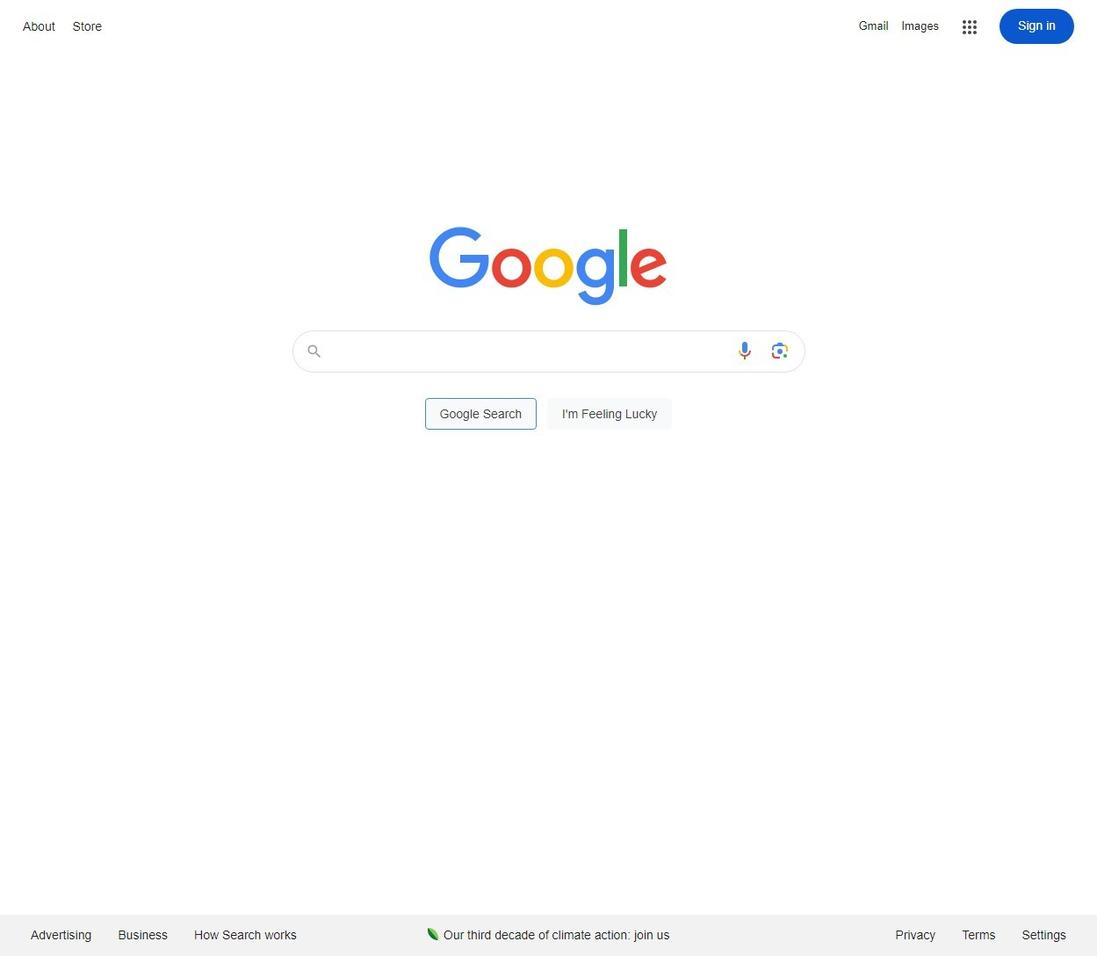 Task type: vqa. For each thing, say whether or not it's contained in the screenshot.
Search by voice image
yes



Task type: locate. For each thing, give the bounding box(es) containing it.
None search field
[[18, 325, 1080, 450]]

search by voice image
[[734, 340, 755, 361]]



Task type: describe. For each thing, give the bounding box(es) containing it.
Search text field
[[334, 331, 724, 372]]

search by image image
[[769, 340, 791, 361]]

google image
[[429, 227, 668, 308]]



